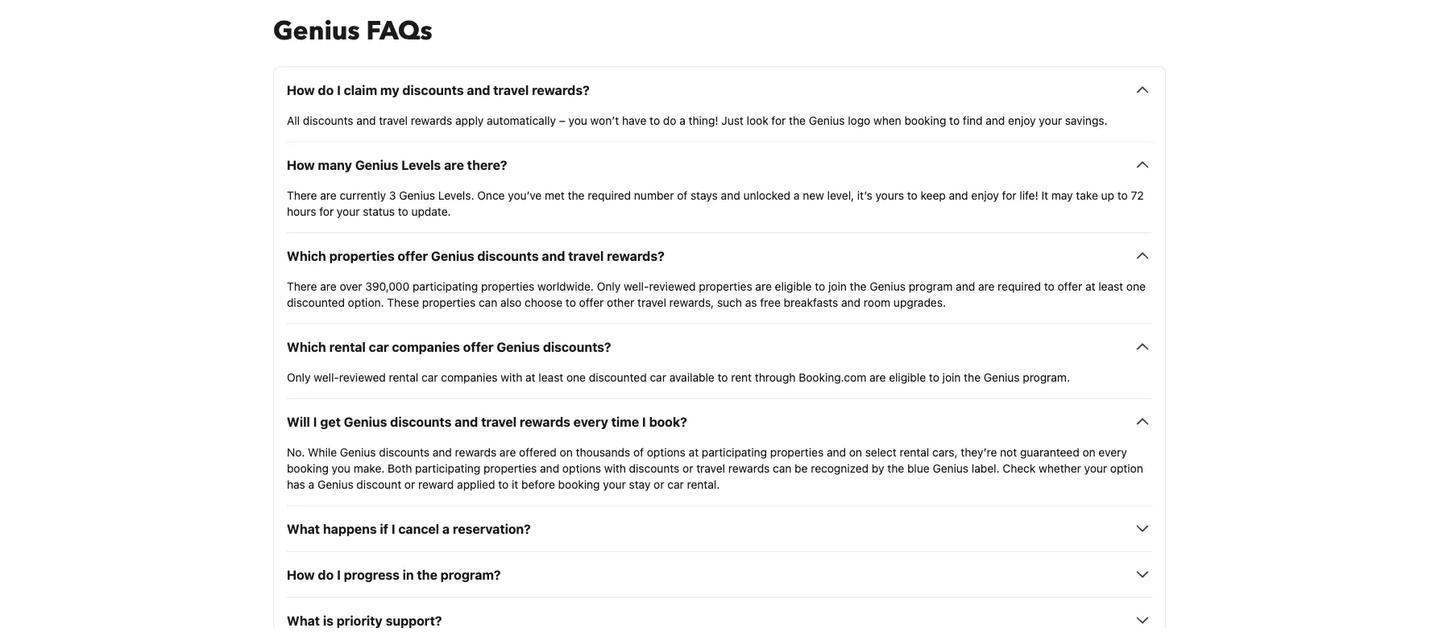 Task type: describe. For each thing, give the bounding box(es) containing it.
2 horizontal spatial for
[[1002, 188, 1017, 202]]

savings.
[[1065, 114, 1108, 127]]

your left the savings.
[[1039, 114, 1062, 127]]

0 horizontal spatial for
[[319, 205, 334, 218]]

1 vertical spatial well-
[[314, 371, 339, 384]]

no.
[[287, 446, 305, 459]]

free
[[760, 296, 781, 309]]

i right time
[[642, 414, 646, 430]]

they're
[[961, 446, 997, 459]]

program
[[909, 280, 953, 293]]

thousands
[[576, 446, 630, 459]]

you've
[[508, 188, 542, 202]]

least inside there are over 390,000 participating properties worldwide. only well-reviewed properties are eligible to join the genius program and are required to offer at least one discounted option. these properties can also choose to offer other travel rewards, such as free breakfasts and room upgrades.
[[1099, 280, 1124, 293]]

to inside no. while genius discounts and rewards are offered on thousands of options at participating properties and on select rental cars, they're not guaranteed on every booking you make. both participating properties and options with discounts or travel rewards can be recognized by the blue genius label. check whether your option has a genius discount or reward applied to it before booking your stay or car rental.
[[498, 478, 509, 491]]

number
[[634, 188, 674, 202]]

what for what happens if i cancel a reservation?
[[287, 521, 320, 537]]

1 horizontal spatial you
[[569, 114, 588, 127]]

guaranteed
[[1020, 446, 1080, 459]]

of inside there are currently 3 genius levels. once you've met the required number of stays and unlocked a new level, it's yours to keep and enjoy for life! it may take up to 72 hours for your status to update.
[[677, 188, 688, 202]]

2 on from the left
[[849, 446, 862, 459]]

progress
[[344, 567, 400, 583]]

how many genius levels are there?
[[287, 157, 507, 172]]

how for how many genius levels are there?
[[287, 157, 315, 172]]

only inside there are over 390,000 participating properties worldwide. only well-reviewed properties are eligible to join the genius program and are required to offer at least one discounted option. these properties can also choose to offer other travel rewards, such as free breakfasts and room upgrades.
[[597, 280, 621, 293]]

i left the claim
[[337, 82, 341, 97]]

genius down cars, in the right of the page
[[933, 462, 969, 475]]

are up free
[[756, 280, 772, 293]]

travel up it
[[481, 414, 517, 430]]

time
[[612, 414, 639, 430]]

which rental car companies offer genius discounts?
[[287, 339, 611, 355]]

2 vertical spatial booking
[[558, 478, 600, 491]]

travel down the my
[[379, 114, 408, 127]]

the inside there are currently 3 genius levels. once you've met the required number of stays and unlocked a new level, it's yours to keep and enjoy for life! it may take up to 72 hours for your status to update.
[[568, 188, 585, 202]]

rewards down how do i claim my discounts and travel rewards?
[[411, 114, 452, 127]]

a inside no. while genius discounts and rewards are offered on thousands of options at participating properties and on select rental cars, they're not guaranteed on every booking you make. both participating properties and options with discounts or travel rewards can be recognized by the blue genius label. check whether your option has a genius discount or reward applied to it before booking your stay or car rental.
[[308, 478, 315, 491]]

is
[[323, 613, 334, 629]]

do for how do i claim my discounts and travel rewards?
[[318, 82, 334, 97]]

over
[[340, 280, 362, 293]]

and up worldwide.
[[542, 248, 565, 263]]

by
[[872, 462, 885, 475]]

also
[[501, 296, 522, 309]]

properties inside dropdown button
[[329, 248, 395, 263]]

a inside there are currently 3 genius levels. once you've met the required number of stays and unlocked a new level, it's yours to keep and enjoy for life! it may take up to 72 hours for your status to update.
[[794, 188, 800, 202]]

no. while genius discounts and rewards are offered on thousands of options at participating properties and on select rental cars, they're not guaranteed on every booking you make. both participating properties and options with discounts or travel rewards can be recognized by the blue genius label. check whether your option has a genius discount or reward applied to it before booking your stay or car rental.
[[287, 446, 1144, 491]]

it
[[1042, 188, 1049, 202]]

up
[[1102, 188, 1115, 202]]

rewards left be at right bottom
[[729, 462, 770, 475]]

support?
[[386, 613, 442, 629]]

are left over
[[320, 280, 337, 293]]

properties up such
[[699, 280, 753, 293]]

the inside no. while genius discounts and rewards are offered on thousands of options at participating properties and on select rental cars, they're not guaranteed on every booking you make. both participating properties and options with discounts or travel rewards can be recognized by the blue genius label. check whether your option has a genius discount or reward applied to it before booking your stay or car rental.
[[888, 462, 905, 475]]

how for how do i claim my discounts and travel rewards?
[[287, 82, 315, 97]]

your left option
[[1085, 462, 1108, 475]]

cars,
[[933, 446, 958, 459]]

are inside no. while genius discounts and rewards are offered on thousands of options at participating properties and on select rental cars, they're not guaranteed on every booking you make. both participating properties and options with discounts or travel rewards can be recognized by the blue genius label. check whether your option has a genius discount or reward applied to it before booking your stay or car rental.
[[500, 446, 516, 459]]

how many genius levels are there? button
[[287, 155, 1153, 174]]

how do i claim my discounts and travel rewards?
[[287, 82, 590, 97]]

reward
[[418, 478, 454, 491]]

genius inside there are over 390,000 participating properties worldwide. only well-reviewed properties are eligible to join the genius program and are required to offer at least one discounted option. these properties can also choose to offer other travel rewards, such as free breakfasts and room upgrades.
[[870, 280, 906, 293]]

enjoy inside there are currently 3 genius levels. once you've met the required number of stays and unlocked a new level, it's yours to keep and enjoy for life! it may take up to 72 hours for your status to update.
[[972, 188, 999, 202]]

which for which properties offer genius discounts and travel rewards?
[[287, 248, 326, 263]]

claim
[[344, 82, 377, 97]]

and up apply
[[467, 82, 490, 97]]

and right program
[[956, 280, 975, 293]]

upgrades.
[[894, 296, 946, 309]]

1 horizontal spatial or
[[654, 478, 665, 491]]

what happens if i cancel a reservation? button
[[287, 519, 1153, 539]]

the right the look
[[789, 114, 806, 127]]

of inside no. while genius discounts and rewards are offered on thousands of options at participating properties and on select rental cars, they're not guaranteed on every booking you make. both participating properties and options with discounts or travel rewards can be recognized by the blue genius label. check whether your option has a genius discount or reward applied to it before booking your stay or car rental.
[[634, 446, 644, 459]]

genius left "program."
[[984, 371, 1020, 384]]

1 on from the left
[[560, 446, 573, 459]]

car inside no. while genius discounts and rewards are offered on thousands of options at participating properties and on select rental cars, they're not guaranteed on every booking you make. both participating properties and options with discounts or travel rewards can be recognized by the blue genius label. check whether your option has a genius discount or reward applied to it before booking your stay or car rental.
[[668, 478, 684, 491]]

0 horizontal spatial or
[[405, 478, 415, 491]]

in
[[403, 567, 414, 583]]

properties up it
[[484, 462, 537, 475]]

booking.com
[[799, 371, 867, 384]]

there for which
[[287, 280, 317, 293]]

travel up worldwide.
[[568, 248, 604, 263]]

1 horizontal spatial join
[[943, 371, 961, 384]]

rent
[[731, 371, 752, 384]]

genius faqs
[[273, 13, 433, 48]]

through
[[755, 371, 796, 384]]

blue
[[908, 462, 930, 475]]

there?
[[467, 157, 507, 172]]

1 horizontal spatial discounted
[[589, 371, 647, 384]]

recognized
[[811, 462, 869, 475]]

1 vertical spatial companies
[[441, 371, 498, 384]]

1 vertical spatial participating
[[702, 446, 767, 459]]

level,
[[827, 188, 855, 202]]

the inside dropdown button
[[417, 567, 438, 583]]

properties up the also
[[481, 280, 535, 293]]

faqs
[[366, 13, 433, 48]]

your left stay
[[603, 478, 626, 491]]

many
[[318, 157, 352, 172]]

there are over 390,000 participating properties worldwide. only well-reviewed properties are eligible to join the genius program and are required to offer at least one discounted option. these properties can also choose to offer other travel rewards, such as free breakfasts and room upgrades.
[[287, 280, 1146, 309]]

select
[[865, 446, 897, 459]]

well- inside there are over 390,000 participating properties worldwide. only well-reviewed properties are eligible to join the genius program and are required to offer at least one discounted option. these properties can also choose to offer other travel rewards, such as free breakfasts and room upgrades.
[[624, 280, 649, 293]]

rewards inside dropdown button
[[520, 414, 571, 430]]

travel inside no. while genius discounts and rewards are offered on thousands of options at participating properties and on select rental cars, they're not guaranteed on every booking you make. both participating properties and options with discounts or travel rewards can be recognized by the blue genius label. check whether your option has a genius discount or reward applied to it before booking your stay or car rental.
[[697, 462, 726, 475]]

breakfasts
[[784, 296, 839, 309]]

have
[[622, 114, 647, 127]]

companies inside dropdown button
[[392, 339, 460, 355]]

reviewed inside there are over 390,000 participating properties worldwide. only well-reviewed properties are eligible to join the genius program and are required to offer at least one discounted option. these properties can also choose to offer other travel rewards, such as free breakfasts and room upgrades.
[[649, 280, 696, 293]]

rental inside dropdown button
[[329, 339, 366, 355]]

at inside no. while genius discounts and rewards are offered on thousands of options at participating properties and on select rental cars, they're not guaranteed on every booking you make. both participating properties and options with discounts or travel rewards can be recognized by the blue genius label. check whether your option has a genius discount or reward applied to it before booking your stay or car rental.
[[689, 446, 699, 459]]

0 horizontal spatial one
[[567, 371, 586, 384]]

0 vertical spatial booking
[[905, 114, 947, 127]]

life!
[[1020, 188, 1039, 202]]

do for how do i progress in the program?
[[318, 567, 334, 583]]

0 horizontal spatial at
[[526, 371, 536, 384]]

how do i progress in the program?
[[287, 567, 501, 583]]

what happens if i cancel a reservation?
[[287, 521, 531, 537]]

it's
[[858, 188, 873, 202]]

which properties offer genius discounts and travel rewards?
[[287, 248, 665, 263]]

there for how
[[287, 188, 317, 202]]

look
[[747, 114, 769, 127]]

are right booking.com
[[870, 371, 886, 384]]

choose
[[525, 296, 563, 309]]

which properties offer genius discounts and travel rewards? button
[[287, 246, 1153, 265]]

and right the 'find'
[[986, 114, 1005, 127]]

1 horizontal spatial options
[[647, 446, 686, 459]]

get
[[320, 414, 341, 430]]

hours
[[287, 205, 316, 218]]

the inside there are over 390,000 participating properties worldwide. only well-reviewed properties are eligible to join the genius program and are required to offer at least one discounted option. these properties can also choose to offer other travel rewards, such as free breakfasts and room upgrades.
[[850, 280, 867, 293]]

rewards up applied
[[455, 446, 497, 459]]

2 vertical spatial participating
[[415, 462, 481, 475]]

one inside there are over 390,000 participating properties worldwide. only well-reviewed properties are eligible to join the genius program and are required to offer at least one discounted option. these properties can also choose to offer other travel rewards, such as free breakfasts and room upgrades.
[[1127, 280, 1146, 293]]

the left "program."
[[964, 371, 981, 384]]

1 vertical spatial least
[[539, 371, 564, 384]]

3 on from the left
[[1083, 446, 1096, 459]]

and up the recognized
[[827, 446, 846, 459]]

0 horizontal spatial options
[[563, 462, 601, 475]]

offered
[[519, 446, 557, 459]]

be
[[795, 462, 808, 475]]

my
[[380, 82, 399, 97]]

i right if at the left of the page
[[392, 521, 395, 537]]

may
[[1052, 188, 1073, 202]]

car left available
[[650, 371, 667, 384]]

car down which rental car companies offer genius discounts?
[[422, 371, 438, 384]]

these
[[387, 296, 419, 309]]

as
[[745, 296, 757, 309]]

worldwide.
[[538, 280, 594, 293]]

and left room at the top right of page
[[842, 296, 861, 309]]

update.
[[411, 205, 451, 218]]

0 vertical spatial for
[[772, 114, 786, 127]]

rewards? inside which properties offer genius discounts and travel rewards? dropdown button
[[607, 248, 665, 263]]



Task type: locate. For each thing, give the bounding box(es) containing it.
genius down while
[[318, 478, 354, 491]]

1 how from the top
[[287, 82, 315, 97]]

1 vertical spatial rental
[[389, 371, 419, 384]]

2 vertical spatial at
[[689, 446, 699, 459]]

enjoy left life!
[[972, 188, 999, 202]]

1 horizontal spatial can
[[773, 462, 792, 475]]

1 there from the top
[[287, 188, 317, 202]]

genius up room at the top right of page
[[870, 280, 906, 293]]

1 vertical spatial join
[[943, 371, 961, 384]]

0 horizontal spatial least
[[539, 371, 564, 384]]

0 horizontal spatial you
[[332, 462, 351, 475]]

options down book?
[[647, 446, 686, 459]]

a inside dropdown button
[[442, 521, 450, 537]]

both
[[388, 462, 412, 475]]

1 vertical spatial only
[[287, 371, 311, 384]]

which rental car companies offer genius discounts? button
[[287, 337, 1153, 357]]

of left stays
[[677, 188, 688, 202]]

1 vertical spatial for
[[1002, 188, 1017, 202]]

2 how from the top
[[287, 157, 315, 172]]

which for which rental car companies offer genius discounts?
[[287, 339, 326, 355]]

option
[[1111, 462, 1144, 475]]

travel right the other at left
[[638, 296, 667, 309]]

well-
[[624, 280, 649, 293], [314, 371, 339, 384]]

properties up which rental car companies offer genius discounts?
[[422, 296, 476, 309]]

participating up reward
[[415, 462, 481, 475]]

can
[[479, 296, 498, 309], [773, 462, 792, 475]]

all discounts and travel rewards apply automatically – you won't have to do a thing! just look for the genius logo when booking to find and enjoy your savings.
[[287, 114, 1108, 127]]

properties up over
[[329, 248, 395, 263]]

only
[[597, 280, 621, 293], [287, 371, 311, 384]]

with inside no. while genius discounts and rewards are offered on thousands of options at participating properties and on select rental cars, they're not guaranteed on every booking you make. both participating properties and options with discounts or travel rewards can be recognized by the blue genius label. check whether your option has a genius discount or reward applied to it before booking your stay or car rental.
[[604, 462, 626, 475]]

genius up the claim
[[273, 13, 360, 48]]

are
[[444, 157, 464, 172], [320, 188, 337, 202], [320, 280, 337, 293], [756, 280, 772, 293], [979, 280, 995, 293], [870, 371, 886, 384], [500, 446, 516, 459]]

2 horizontal spatial at
[[1086, 280, 1096, 293]]

discounted inside there are over 390,000 participating properties worldwide. only well-reviewed properties are eligible to join the genius program and are required to offer at least one discounted option. these properties can also choose to offer other travel rewards, such as free breakfasts and room upgrades.
[[287, 296, 345, 309]]

make.
[[354, 462, 385, 475]]

every up the thousands
[[574, 414, 608, 430]]

0 vertical spatial what
[[287, 521, 320, 537]]

1 vertical spatial discounted
[[589, 371, 647, 384]]

0 horizontal spatial enjoy
[[972, 188, 999, 202]]

every inside no. while genius discounts and rewards are offered on thousands of options at participating properties and on select rental cars, they're not guaranteed on every booking you make. both participating properties and options with discounts or travel rewards can be recognized by the blue genius label. check whether your option has a genius discount or reward applied to it before booking your stay or car rental.
[[1099, 446, 1128, 459]]

1 vertical spatial options
[[563, 462, 601, 475]]

participating down the which properties offer genius discounts and travel rewards?
[[413, 280, 478, 293]]

how
[[287, 82, 315, 97], [287, 157, 315, 172], [287, 567, 315, 583]]

genius up currently
[[355, 157, 399, 172]]

genius up update.
[[399, 188, 435, 202]]

are inside there are currently 3 genius levels. once you've met the required number of stays and unlocked a new level, it's yours to keep and enjoy for life! it may take up to 72 hours for your status to update.
[[320, 188, 337, 202]]

a
[[680, 114, 686, 127], [794, 188, 800, 202], [308, 478, 315, 491], [442, 521, 450, 537]]

how inside dropdown button
[[287, 567, 315, 583]]

levels
[[402, 157, 441, 172]]

keep
[[921, 188, 946, 202]]

currently
[[340, 188, 386, 202]]

1 vertical spatial booking
[[287, 462, 329, 475]]

1 vertical spatial of
[[634, 446, 644, 459]]

new
[[803, 188, 824, 202]]

join
[[829, 280, 847, 293], [943, 371, 961, 384]]

unlocked
[[744, 188, 791, 202]]

0 vertical spatial least
[[1099, 280, 1124, 293]]

such
[[717, 296, 742, 309]]

0 vertical spatial of
[[677, 188, 688, 202]]

2 vertical spatial rental
[[900, 446, 930, 459]]

rewards,
[[670, 296, 714, 309]]

1 horizontal spatial least
[[1099, 280, 1124, 293]]

offer
[[398, 248, 428, 263], [1058, 280, 1083, 293], [579, 296, 604, 309], [463, 339, 494, 355]]

participating inside there are over 390,000 participating properties worldwide. only well-reviewed properties are eligible to join the genius program and are required to offer at least one discounted option. these properties can also choose to offer other travel rewards, such as free breakfasts and room upgrades.
[[413, 280, 478, 293]]

can inside no. while genius discounts and rewards are offered on thousands of options at participating properties and on select rental cars, they're not guaranteed on every booking you make. both participating properties and options with discounts or travel rewards can be recognized by the blue genius label. check whether your option has a genius discount or reward applied to it before booking your stay or car rental.
[[773, 462, 792, 475]]

rental inside no. while genius discounts and rewards are offered on thousands of options at participating properties and on select rental cars, they're not guaranteed on every booking you make. both participating properties and options with discounts or travel rewards can be recognized by the blue genius label. check whether your option has a genius discount or reward applied to it before booking your stay or car rental.
[[900, 446, 930, 459]]

0 horizontal spatial join
[[829, 280, 847, 293]]

companies down these
[[392, 339, 460, 355]]

enjoy right the 'find'
[[1009, 114, 1036, 127]]

0 vertical spatial eligible
[[775, 280, 812, 293]]

option.
[[348, 296, 384, 309]]

genius right get
[[344, 414, 387, 430]]

what left is
[[287, 613, 320, 629]]

0 vertical spatial with
[[501, 371, 523, 384]]

0 horizontal spatial discounted
[[287, 296, 345, 309]]

2 horizontal spatial on
[[1083, 446, 1096, 459]]

2 vertical spatial for
[[319, 205, 334, 218]]

are inside dropdown button
[[444, 157, 464, 172]]

every up option
[[1099, 446, 1128, 459]]

or right stay
[[654, 478, 665, 491]]

levels.
[[438, 188, 474, 202]]

0 vertical spatial rewards?
[[532, 82, 590, 97]]

for right "hours"
[[319, 205, 334, 218]]

thing!
[[689, 114, 719, 127]]

program.
[[1023, 371, 1070, 384]]

there inside there are over 390,000 participating properties worldwide. only well-reviewed properties are eligible to join the genius program and are required to offer at least one discounted option. these properties can also choose to offer other travel rewards, such as free breakfasts and room upgrades.
[[287, 280, 317, 293]]

room
[[864, 296, 891, 309]]

while
[[308, 446, 337, 459]]

stays
[[691, 188, 718, 202]]

booking up has
[[287, 462, 329, 475]]

72
[[1131, 188, 1144, 202]]

program?
[[441, 567, 501, 583]]

eligible right booking.com
[[889, 371, 926, 384]]

what is priority support? button
[[287, 611, 1153, 629]]

companies down which rental car companies offer genius discounts?
[[441, 371, 498, 384]]

only up will
[[287, 371, 311, 384]]

and up before
[[540, 462, 560, 475]]

0 vertical spatial enjoy
[[1009, 114, 1036, 127]]

genius left logo
[[809, 114, 845, 127]]

only up the other at left
[[597, 280, 621, 293]]

travel up the rental.
[[697, 462, 726, 475]]

0 vertical spatial you
[[569, 114, 588, 127]]

1 horizontal spatial reviewed
[[649, 280, 696, 293]]

1 horizontal spatial every
[[1099, 446, 1128, 459]]

eligible up breakfasts
[[775, 280, 812, 293]]

1 horizontal spatial required
[[998, 280, 1041, 293]]

with up will i get genius discounts and travel rewards every time i book?
[[501, 371, 523, 384]]

booking down the thousands
[[558, 478, 600, 491]]

your down currently
[[337, 205, 360, 218]]

1 horizontal spatial booking
[[558, 478, 600, 491]]

take
[[1076, 188, 1099, 202]]

0 horizontal spatial required
[[588, 188, 631, 202]]

1 vertical spatial rewards?
[[607, 248, 665, 263]]

how left progress
[[287, 567, 315, 583]]

3 how from the top
[[287, 567, 315, 583]]

3
[[389, 188, 396, 202]]

0 vertical spatial how
[[287, 82, 315, 97]]

participating down will i get genius discounts and travel rewards every time i book? dropdown button
[[702, 446, 767, 459]]

how left many on the left of the page
[[287, 157, 315, 172]]

travel up automatically
[[493, 82, 529, 97]]

and up applied
[[455, 414, 478, 430]]

0 vertical spatial options
[[647, 446, 686, 459]]

1 horizontal spatial enjoy
[[1009, 114, 1036, 127]]

there inside there are currently 3 genius levels. once you've met the required number of stays and unlocked a new level, it's yours to keep and enjoy for life! it may take up to 72 hours for your status to update.
[[287, 188, 317, 202]]

logo
[[848, 114, 871, 127]]

eligible inside there are over 390,000 participating properties worldwide. only well-reviewed properties are eligible to join the genius program and are required to offer at least one discounted option. these properties can also choose to offer other travel rewards, such as free breakfasts and room upgrades.
[[775, 280, 812, 293]]

1 vertical spatial you
[[332, 462, 351, 475]]

or down both at left bottom
[[405, 478, 415, 491]]

which up will
[[287, 339, 326, 355]]

–
[[559, 114, 566, 127]]

0 vertical spatial companies
[[392, 339, 460, 355]]

0 horizontal spatial rewards?
[[532, 82, 590, 97]]

available
[[670, 371, 715, 384]]

do left thing!
[[663, 114, 677, 127]]

there are currently 3 genius levels. once you've met the required number of stays and unlocked a new level, it's yours to keep and enjoy for life! it may take up to 72 hours for your status to update.
[[287, 188, 1144, 218]]

happens
[[323, 521, 377, 537]]

discounts
[[403, 82, 464, 97], [303, 114, 354, 127], [477, 248, 539, 263], [390, 414, 452, 430], [379, 446, 430, 459], [629, 462, 680, 475]]

1 horizontal spatial of
[[677, 188, 688, 202]]

a right has
[[308, 478, 315, 491]]

genius inside how many genius levels are there? dropdown button
[[355, 157, 399, 172]]

discounts?
[[543, 339, 611, 355]]

1 horizontal spatial with
[[604, 462, 626, 475]]

how for how do i progress in the program?
[[287, 567, 315, 583]]

genius inside there are currently 3 genius levels. once you've met the required number of stays and unlocked a new level, it's yours to keep and enjoy for life! it may take up to 72 hours for your status to update.
[[399, 188, 435, 202]]

rental up blue
[[900, 446, 930, 459]]

can left the also
[[479, 296, 498, 309]]

1 vertical spatial which
[[287, 339, 326, 355]]

a right cancel
[[442, 521, 450, 537]]

a left thing!
[[680, 114, 686, 127]]

reviewed up get
[[339, 371, 386, 384]]

1 horizontal spatial rewards?
[[607, 248, 665, 263]]

if
[[380, 521, 388, 537]]

genius inside which properties offer genius discounts and travel rewards? dropdown button
[[431, 248, 474, 263]]

automatically
[[487, 114, 556, 127]]

2 what from the top
[[287, 613, 320, 629]]

there left over
[[287, 280, 317, 293]]

2 horizontal spatial or
[[683, 462, 694, 475]]

your inside there are currently 3 genius levels. once you've met the required number of stays and unlocked a new level, it's yours to keep and enjoy for life! it may take up to 72 hours for your status to update.
[[337, 205, 360, 218]]

the right met
[[568, 188, 585, 202]]

0 horizontal spatial every
[[574, 414, 608, 430]]

rewards? inside how do i claim my discounts and travel rewards? dropdown button
[[532, 82, 590, 97]]

0 vertical spatial one
[[1127, 280, 1146, 293]]

check
[[1003, 462, 1036, 475]]

0 vertical spatial reviewed
[[649, 280, 696, 293]]

0 horizontal spatial only
[[287, 371, 311, 384]]

1 horizontal spatial eligible
[[889, 371, 926, 384]]

on right offered
[[560, 446, 573, 459]]

yours
[[876, 188, 904, 202]]

and right keep
[[949, 188, 969, 202]]

of up stay
[[634, 446, 644, 459]]

all
[[287, 114, 300, 127]]

0 horizontal spatial can
[[479, 296, 498, 309]]

rewards? up the other at left
[[607, 248, 665, 263]]

1 horizontal spatial well-
[[624, 280, 649, 293]]

1 vertical spatial reviewed
[[339, 371, 386, 384]]

i inside dropdown button
[[337, 567, 341, 583]]

genius up "make."
[[340, 446, 376, 459]]

0 vertical spatial can
[[479, 296, 498, 309]]

1 which from the top
[[287, 248, 326, 263]]

1 vertical spatial eligible
[[889, 371, 926, 384]]

are down many on the left of the page
[[320, 188, 337, 202]]

can inside there are over 390,000 participating properties worldwide. only well-reviewed properties are eligible to join the genius program and are required to offer at least one discounted option. these properties can also choose to offer other travel rewards, such as free breakfasts and room upgrades.
[[479, 296, 498, 309]]

0 horizontal spatial on
[[560, 446, 573, 459]]

do left progress
[[318, 567, 334, 583]]

booking right when
[[905, 114, 947, 127]]

1 vertical spatial how
[[287, 157, 315, 172]]

rewards? up –
[[532, 82, 590, 97]]

genius
[[273, 13, 360, 48], [809, 114, 845, 127], [355, 157, 399, 172], [399, 188, 435, 202], [431, 248, 474, 263], [870, 280, 906, 293], [497, 339, 540, 355], [984, 371, 1020, 384], [344, 414, 387, 430], [340, 446, 376, 459], [933, 462, 969, 475], [318, 478, 354, 491]]

0 vertical spatial at
[[1086, 280, 1096, 293]]

1 vertical spatial there
[[287, 280, 317, 293]]

genius inside will i get genius discounts and travel rewards every time i book? dropdown button
[[344, 414, 387, 430]]

applied
[[457, 478, 495, 491]]

2 vertical spatial do
[[318, 567, 334, 583]]

booking
[[905, 114, 947, 127], [287, 462, 329, 475], [558, 478, 600, 491]]

cancel
[[398, 521, 439, 537]]

1 horizontal spatial rental
[[389, 371, 419, 384]]

enjoy
[[1009, 114, 1036, 127], [972, 188, 999, 202]]

required inside there are currently 3 genius levels. once you've met the required number of stays and unlocked a new level, it's yours to keep and enjoy for life! it may take up to 72 hours for your status to update.
[[588, 188, 631, 202]]

2 which from the top
[[287, 339, 326, 355]]

390,000
[[365, 280, 410, 293]]

every
[[574, 414, 608, 430], [1099, 446, 1128, 459]]

2 horizontal spatial rental
[[900, 446, 930, 459]]

discount
[[357, 478, 402, 491]]

reviewed
[[649, 280, 696, 293], [339, 371, 386, 384]]

reservation?
[[453, 521, 531, 537]]

are up levels. in the top left of the page
[[444, 157, 464, 172]]

on
[[560, 446, 573, 459], [849, 446, 862, 459], [1083, 446, 1096, 459]]

1 vertical spatial with
[[604, 462, 626, 475]]

1 vertical spatial can
[[773, 462, 792, 475]]

rewards up offered
[[520, 414, 571, 430]]

every inside will i get genius discounts and travel rewards every time i book? dropdown button
[[574, 414, 608, 430]]

will i get genius discounts and travel rewards every time i book? button
[[287, 412, 1153, 432]]

0 horizontal spatial eligible
[[775, 280, 812, 293]]

find
[[963, 114, 983, 127]]

the up room at the top right of page
[[850, 280, 867, 293]]

before
[[522, 478, 555, 491]]

0 vertical spatial join
[[829, 280, 847, 293]]

1 vertical spatial what
[[287, 613, 320, 629]]

0 horizontal spatial of
[[634, 446, 644, 459]]

0 vertical spatial do
[[318, 82, 334, 97]]

rental down option. at left top
[[329, 339, 366, 355]]

discounted up time
[[589, 371, 647, 384]]

well- up the other at left
[[624, 280, 649, 293]]

properties
[[329, 248, 395, 263], [481, 280, 535, 293], [699, 280, 753, 293], [422, 296, 476, 309], [770, 446, 824, 459], [484, 462, 537, 475]]

what down has
[[287, 521, 320, 537]]

car inside dropdown button
[[369, 339, 389, 355]]

when
[[874, 114, 902, 127]]

stay
[[629, 478, 651, 491]]

you down while
[[332, 462, 351, 475]]

2 there from the top
[[287, 280, 317, 293]]

and right stays
[[721, 188, 741, 202]]

properties up be at right bottom
[[770, 446, 824, 459]]

are right program
[[979, 280, 995, 293]]

there up "hours"
[[287, 188, 317, 202]]

you inside no. while genius discounts and rewards are offered on thousands of options at participating properties and on select rental cars, they're not guaranteed on every booking you make. both participating properties and options with discounts or travel rewards can be recognized by the blue genius label. check whether your option has a genius discount or reward applied to it before booking your stay or car rental.
[[332, 462, 351, 475]]

travel inside there are over 390,000 participating properties worldwide. only well-reviewed properties are eligible to join the genius program and are required to offer at least one discounted option. these properties can also choose to offer other travel rewards, such as free breakfasts and room upgrades.
[[638, 296, 667, 309]]

required inside there are over 390,000 participating properties worldwide. only well-reviewed properties are eligible to join the genius program and are required to offer at least one discounted option. these properties can also choose to offer other travel rewards, such as free breakfasts and room upgrades.
[[998, 280, 1041, 293]]

whether
[[1039, 462, 1082, 475]]

not
[[1000, 446, 1017, 459]]

will
[[287, 414, 310, 430]]

1 horizontal spatial at
[[689, 446, 699, 459]]

reviewed up rewards,
[[649, 280, 696, 293]]

options down the thousands
[[563, 462, 601, 475]]

1 horizontal spatial on
[[849, 446, 862, 459]]

and down the claim
[[357, 114, 376, 127]]

1 vertical spatial every
[[1099, 446, 1128, 459]]

1 vertical spatial do
[[663, 114, 677, 127]]

or up the rental.
[[683, 462, 694, 475]]

0 horizontal spatial rental
[[329, 339, 366, 355]]

0 vertical spatial well-
[[624, 280, 649, 293]]

0 horizontal spatial reviewed
[[339, 371, 386, 384]]

0 vertical spatial only
[[597, 280, 621, 293]]

and up reward
[[433, 446, 452, 459]]

0 vertical spatial rental
[[329, 339, 366, 355]]

join inside there are over 390,000 participating properties worldwide. only well-reviewed properties are eligible to join the genius program and are required to offer at least one discounted option. these properties can also choose to offer other travel rewards, such as free breakfasts and room upgrades.
[[829, 280, 847, 293]]

won't
[[591, 114, 619, 127]]

0 horizontal spatial with
[[501, 371, 523, 384]]

i left get
[[313, 414, 317, 430]]

0 horizontal spatial booking
[[287, 462, 329, 475]]

how up all
[[287, 82, 315, 97]]

what for what is priority support?
[[287, 613, 320, 629]]

there
[[287, 188, 317, 202], [287, 280, 317, 293]]

on right guaranteed
[[1083, 446, 1096, 459]]

just
[[722, 114, 744, 127]]

apply
[[456, 114, 484, 127]]

genius inside which rental car companies offer genius discounts? dropdown button
[[497, 339, 540, 355]]

0 vertical spatial participating
[[413, 280, 478, 293]]

you right –
[[569, 114, 588, 127]]

has
[[287, 478, 305, 491]]

which
[[287, 248, 326, 263], [287, 339, 326, 355]]

the right 'in'
[[417, 567, 438, 583]]

do inside dropdown button
[[318, 82, 334, 97]]

car left the rental.
[[668, 478, 684, 491]]

rental
[[329, 339, 366, 355], [389, 371, 419, 384], [900, 446, 930, 459]]

do inside dropdown button
[[318, 567, 334, 583]]

rental.
[[687, 478, 720, 491]]

for left life!
[[1002, 188, 1017, 202]]

0 vertical spatial there
[[287, 188, 317, 202]]

i
[[337, 82, 341, 97], [313, 414, 317, 430], [642, 414, 646, 430], [392, 521, 395, 537], [337, 567, 341, 583]]

only well-reviewed rental car companies with at least one discounted car available to rent through booking.com are eligible to join the genius program.
[[287, 371, 1070, 384]]

at inside there are over 390,000 participating properties worldwide. only well-reviewed properties are eligible to join the genius program and are required to offer at least one discounted option. these properties can also choose to offer other travel rewards, such as free breakfasts and room upgrades.
[[1086, 280, 1096, 293]]

how do i claim my discounts and travel rewards? button
[[287, 80, 1153, 99]]

options
[[647, 446, 686, 459], [563, 462, 601, 475]]

1 vertical spatial at
[[526, 371, 536, 384]]

status
[[363, 205, 395, 218]]

rewards
[[411, 114, 452, 127], [520, 414, 571, 430], [455, 446, 497, 459], [729, 462, 770, 475]]

2 horizontal spatial booking
[[905, 114, 947, 127]]

1 vertical spatial required
[[998, 280, 1041, 293]]

1 what from the top
[[287, 521, 320, 537]]



Task type: vqa. For each thing, say whether or not it's contained in the screenshot.
second Bora from the right
no



